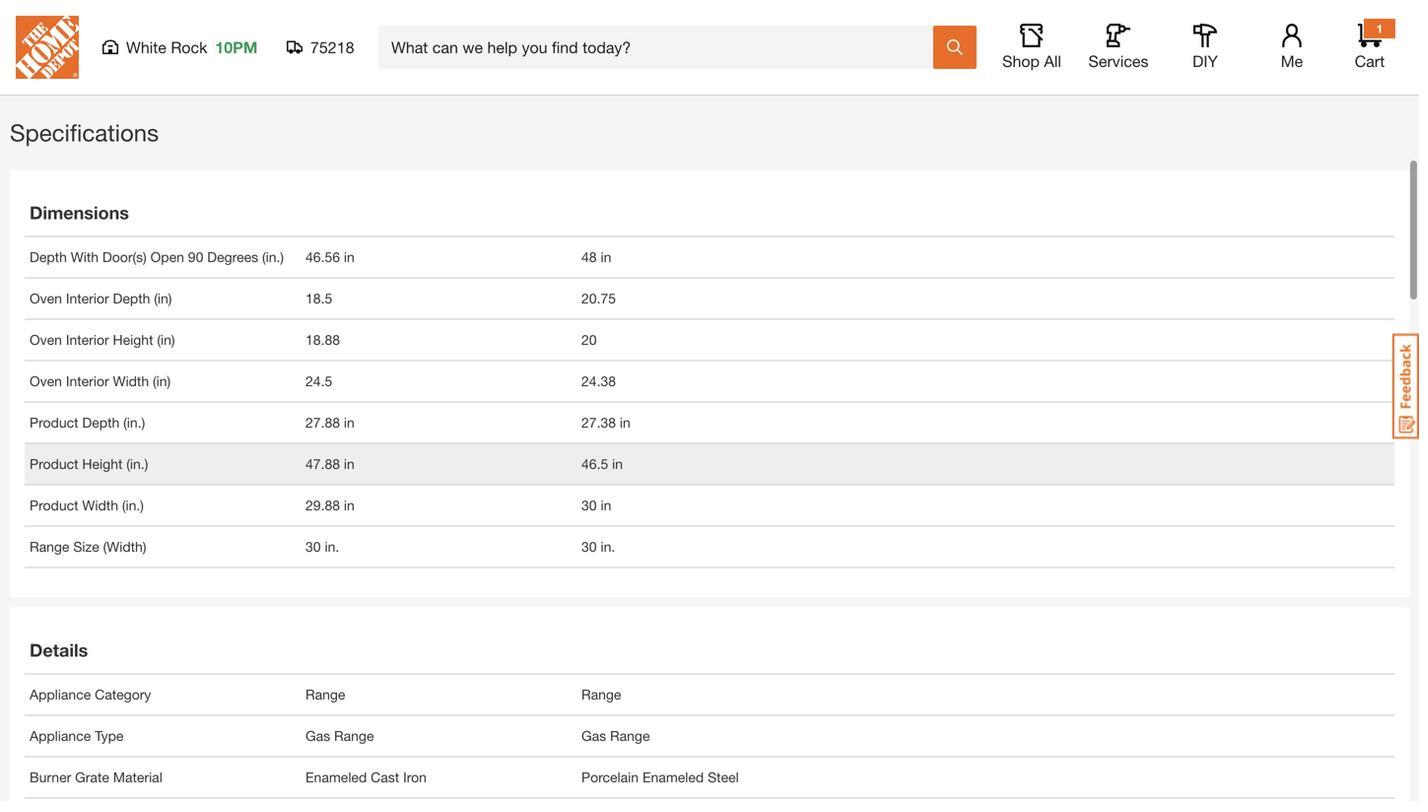 Task type: vqa. For each thing, say whether or not it's contained in the screenshot.


Task type: locate. For each thing, give the bounding box(es) containing it.
cart
[[727, 50, 763, 71], [451, 50, 487, 71], [1355, 52, 1386, 70]]

2 in. from the left
[[601, 539, 615, 555]]

width down oven interior height (in)
[[113, 373, 149, 389]]

interior for width
[[66, 373, 109, 389]]

(in.) for product height (in.)
[[126, 456, 148, 472]]

in for 48 in
[[601, 249, 612, 265]]

in down 46.5 in
[[601, 497, 612, 514]]

oven for oven interior height (in)
[[30, 332, 62, 348]]

24.38
[[582, 373, 616, 389]]

interior up the product depth (in.)
[[66, 373, 109, 389]]

1 add to cart from the left
[[666, 50, 763, 71]]

gas range up "enameled cast iron"
[[306, 728, 374, 744]]

appliance
[[30, 687, 91, 703], [30, 728, 91, 744]]

depth down oven interior width (in)
[[82, 415, 120, 431]]

open
[[151, 249, 184, 265]]

range
[[30, 539, 69, 555], [306, 687, 346, 703], [582, 687, 622, 703], [334, 728, 374, 744], [610, 728, 650, 744]]

enameled left steel
[[643, 770, 704, 786]]

1 horizontal spatial add to cart button
[[592, 41, 838, 80]]

47.88
[[306, 456, 340, 472]]

services button
[[1087, 24, 1151, 71]]

interior up oven interior width (in)
[[66, 332, 109, 348]]

product up the product height (in.)
[[30, 415, 78, 431]]

white
[[126, 38, 167, 57]]

0 vertical spatial (in)
[[154, 290, 172, 307]]

oven up the product depth (in.)
[[30, 373, 62, 389]]

75218 button
[[287, 37, 355, 57]]

in right 46.56
[[344, 249, 355, 265]]

2 oven from the top
[[30, 332, 62, 348]]

30 in
[[582, 497, 612, 514]]

1 horizontal spatial to
[[705, 50, 722, 71]]

1 vertical spatial interior
[[66, 332, 109, 348]]

1 vertical spatial oven
[[30, 332, 62, 348]]

1 gas from the left
[[306, 728, 330, 744]]

add to cart button
[[592, 41, 838, 80], [316, 41, 562, 80]]

add to cart
[[666, 50, 763, 71], [390, 50, 487, 71]]

(in.) up "(width)"
[[122, 497, 144, 514]]

3 product from the top
[[30, 497, 78, 514]]

(in)
[[154, 290, 172, 307], [157, 332, 175, 348], [153, 373, 171, 389]]

with
[[71, 249, 99, 265]]

iron
[[403, 770, 427, 786]]

interior
[[66, 290, 109, 307], [66, 332, 109, 348], [66, 373, 109, 389]]

0 horizontal spatial add
[[390, 50, 424, 71]]

0 vertical spatial interior
[[66, 290, 109, 307]]

degrees
[[207, 249, 258, 265]]

2 vertical spatial oven
[[30, 373, 62, 389]]

feedback link image
[[1393, 333, 1420, 440]]

1 horizontal spatial gas range
[[582, 728, 650, 744]]

30
[[582, 497, 597, 514], [306, 539, 321, 555], [582, 539, 597, 555]]

1 horizontal spatial 30 in.
[[582, 539, 615, 555]]

47.88 in
[[306, 456, 355, 472]]

1
[[1377, 22, 1384, 35]]

2 add to cart from the left
[[390, 50, 487, 71]]

1 vertical spatial product
[[30, 456, 78, 472]]

depth left with at the top left of the page
[[30, 249, 67, 265]]

in for 27.38 in
[[620, 415, 631, 431]]

2 product from the top
[[30, 456, 78, 472]]

product for product width (in.)
[[30, 497, 78, 514]]

cart 1
[[1355, 22, 1386, 70]]

appliance down 'details'
[[30, 687, 91, 703]]

product up size in the left of the page
[[30, 497, 78, 514]]

1 interior from the top
[[66, 290, 109, 307]]

depth
[[30, 249, 67, 265], [113, 290, 150, 307], [82, 415, 120, 431]]

3 interior from the top
[[66, 373, 109, 389]]

2 enameled from the left
[[643, 770, 704, 786]]

2 vertical spatial (in)
[[153, 373, 171, 389]]

burner grate material
[[30, 770, 162, 786]]

enameled left cast
[[306, 770, 367, 786]]

0 horizontal spatial to
[[429, 50, 446, 71]]

oven up oven interior height (in)
[[30, 290, 62, 307]]

in for 46.56 in
[[344, 249, 355, 265]]

oven interior width (in)
[[30, 373, 171, 389]]

27.38
[[582, 415, 616, 431]]

0 horizontal spatial in.
[[325, 539, 339, 555]]

product up product width (in.)
[[30, 456, 78, 472]]

details
[[30, 640, 88, 661]]

(in.)
[[262, 249, 284, 265], [123, 415, 145, 431], [126, 456, 148, 472], [122, 497, 144, 514]]

27.88 in
[[306, 415, 355, 431]]

0 horizontal spatial cart
[[451, 50, 487, 71]]

shop all button
[[1001, 24, 1064, 71]]

1 add from the left
[[666, 50, 700, 71]]

(in.) down the product depth (in.)
[[126, 456, 148, 472]]

27.38 in
[[582, 415, 631, 431]]

2 vertical spatial depth
[[82, 415, 120, 431]]

appliance category
[[30, 687, 151, 703]]

2 appliance from the top
[[30, 728, 91, 744]]

1 vertical spatial width
[[82, 497, 118, 514]]

1 appliance from the top
[[30, 687, 91, 703]]

add to cart for second add to cart button from the right
[[666, 50, 763, 71]]

30 in.
[[306, 539, 339, 555], [582, 539, 615, 555]]

46.56
[[306, 249, 340, 265]]

in right 46.5
[[612, 456, 623, 472]]

24.5
[[306, 373, 333, 389]]

add
[[666, 50, 700, 71], [390, 50, 424, 71]]

in right 47.88
[[344, 456, 355, 472]]

oven interior height (in)
[[30, 332, 175, 348]]

product for product depth (in.)
[[30, 415, 78, 431]]

width
[[113, 373, 149, 389], [82, 497, 118, 514]]

1 vertical spatial appliance
[[30, 728, 91, 744]]

grate
[[75, 770, 109, 786]]

0 vertical spatial oven
[[30, 290, 62, 307]]

1 horizontal spatial add to cart
[[666, 50, 763, 71]]

1 enameled from the left
[[306, 770, 367, 786]]

product
[[30, 415, 78, 431], [30, 456, 78, 472], [30, 497, 78, 514]]

burner
[[30, 770, 71, 786]]

all
[[1045, 52, 1062, 70]]

depth down door(s)
[[113, 290, 150, 307]]

2 to from the left
[[429, 50, 446, 71]]

(in) down oven interior height (in)
[[153, 373, 171, 389]]

interior down with at the top left of the page
[[66, 290, 109, 307]]

oven up oven interior width (in)
[[30, 332, 62, 348]]

30 in. down 30 in
[[582, 539, 615, 555]]

1 horizontal spatial gas
[[582, 728, 606, 744]]

0 vertical spatial appliance
[[30, 687, 91, 703]]

shop
[[1003, 52, 1040, 70]]

product for product height (in.)
[[30, 456, 78, 472]]

oven
[[30, 290, 62, 307], [30, 332, 62, 348], [30, 373, 62, 389]]

in.
[[325, 539, 339, 555], [601, 539, 615, 555]]

0 horizontal spatial gas range
[[306, 728, 374, 744]]

48 in
[[582, 249, 612, 265]]

2 vertical spatial product
[[30, 497, 78, 514]]

oven for oven interior width (in)
[[30, 373, 62, 389]]

30 in. down the 29.88
[[306, 539, 339, 555]]

0 horizontal spatial add to cart button
[[316, 41, 562, 80]]

(in.) down oven interior width (in)
[[123, 415, 145, 431]]

width down the product height (in.)
[[82, 497, 118, 514]]

1 oven from the top
[[30, 290, 62, 307]]

in
[[344, 249, 355, 265], [601, 249, 612, 265], [344, 415, 355, 431], [620, 415, 631, 431], [344, 456, 355, 472], [612, 456, 623, 472], [344, 497, 355, 514], [601, 497, 612, 514]]

0 horizontal spatial gas
[[306, 728, 330, 744]]

enameled
[[306, 770, 367, 786], [643, 770, 704, 786]]

gas range
[[306, 728, 374, 744], [582, 728, 650, 744]]

(in) down open
[[154, 290, 172, 307]]

1 horizontal spatial enameled
[[643, 770, 704, 786]]

gas up the porcelain
[[582, 728, 606, 744]]

0 horizontal spatial add to cart
[[390, 50, 487, 71]]

type
[[95, 728, 124, 744]]

product height (in.)
[[30, 456, 148, 472]]

(in.) for product width (in.)
[[122, 497, 144, 514]]

46.5 in
[[582, 456, 623, 472]]

height down the product depth (in.)
[[82, 456, 123, 472]]

gas up "enameled cast iron"
[[306, 728, 330, 744]]

range size (width)
[[30, 539, 146, 555]]

depth with door(s) open 90 degrees (in.)
[[30, 249, 284, 265]]

steel
[[708, 770, 739, 786]]

1 horizontal spatial in.
[[601, 539, 615, 555]]

in right 48
[[601, 249, 612, 265]]

in for 29.88 in
[[344, 497, 355, 514]]

30 down the 29.88
[[306, 539, 321, 555]]

in. down 29.88 in
[[325, 539, 339, 555]]

0 vertical spatial product
[[30, 415, 78, 431]]

10pm
[[215, 38, 258, 57]]

interior for depth
[[66, 290, 109, 307]]

in for 46.5 in
[[612, 456, 623, 472]]

30 down 46.5
[[582, 497, 597, 514]]

in. down 30 in
[[601, 539, 615, 555]]

18.88
[[306, 332, 340, 348]]

in right '27.38'
[[620, 415, 631, 431]]

(in) down oven interior depth (in)
[[157, 332, 175, 348]]

90
[[188, 249, 203, 265]]

height
[[113, 332, 153, 348], [82, 456, 123, 472]]

2 gas from the left
[[582, 728, 606, 744]]

gas range up the porcelain
[[582, 728, 650, 744]]

1 horizontal spatial add
[[666, 50, 700, 71]]

appliance up burner
[[30, 728, 91, 744]]

gas
[[306, 728, 330, 744], [582, 728, 606, 744]]

1 vertical spatial (in)
[[157, 332, 175, 348]]

0 horizontal spatial 30 in.
[[306, 539, 339, 555]]

diy
[[1193, 52, 1219, 70]]

3 oven from the top
[[30, 373, 62, 389]]

46.5
[[582, 456, 609, 472]]

2 interior from the top
[[66, 332, 109, 348]]

0 horizontal spatial enameled
[[306, 770, 367, 786]]

to
[[705, 50, 722, 71], [429, 50, 446, 71]]

1 product from the top
[[30, 415, 78, 431]]

height down oven interior depth (in)
[[113, 332, 153, 348]]

30 down 30 in
[[582, 539, 597, 555]]

services
[[1089, 52, 1149, 70]]

29.88 in
[[306, 497, 355, 514]]

in right the 29.88
[[344, 497, 355, 514]]

2 vertical spatial interior
[[66, 373, 109, 389]]

in right 27.88
[[344, 415, 355, 431]]

0 vertical spatial height
[[113, 332, 153, 348]]



Task type: describe. For each thing, give the bounding box(es) containing it.
in for 47.88 in
[[344, 456, 355, 472]]

75218
[[311, 38, 354, 57]]

the home depot logo image
[[16, 16, 79, 79]]

rock
[[171, 38, 207, 57]]

29.88
[[306, 497, 340, 514]]

appliance for appliance category
[[30, 687, 91, 703]]

1 vertical spatial depth
[[113, 290, 150, 307]]

1 to from the left
[[705, 50, 722, 71]]

(width)
[[103, 539, 146, 555]]

0 vertical spatial width
[[113, 373, 149, 389]]

What can we help you find today? search field
[[391, 27, 933, 68]]

1 add to cart button from the left
[[592, 41, 838, 80]]

2 add to cart button from the left
[[316, 41, 562, 80]]

30 for 30 in.
[[582, 539, 597, 555]]

enameled cast iron
[[306, 770, 427, 786]]

1 30 in. from the left
[[306, 539, 339, 555]]

product depth (in.)
[[30, 415, 145, 431]]

specifications
[[10, 118, 159, 146]]

cast
[[371, 770, 399, 786]]

me
[[1281, 52, 1304, 70]]

interior for height
[[66, 332, 109, 348]]

appliance type
[[30, 728, 124, 744]]

product width (in.)
[[30, 497, 144, 514]]

2 gas range from the left
[[582, 728, 650, 744]]

(in) for oven interior height (in)
[[157, 332, 175, 348]]

porcelain
[[582, 770, 639, 786]]

me button
[[1261, 24, 1324, 71]]

18.5
[[306, 290, 333, 307]]

(in) for oven interior width (in)
[[153, 373, 171, 389]]

20
[[582, 332, 597, 348]]

(in) for oven interior depth (in)
[[154, 290, 172, 307]]

1 horizontal spatial cart
[[727, 50, 763, 71]]

1 gas range from the left
[[306, 728, 374, 744]]

material
[[113, 770, 162, 786]]

48
[[582, 249, 597, 265]]

2 horizontal spatial cart
[[1355, 52, 1386, 70]]

(in.) right degrees
[[262, 249, 284, 265]]

1 in. from the left
[[325, 539, 339, 555]]

1 vertical spatial height
[[82, 456, 123, 472]]

oven for oven interior depth (in)
[[30, 290, 62, 307]]

size
[[73, 539, 99, 555]]

2 30 in. from the left
[[582, 539, 615, 555]]

dimensions
[[30, 202, 129, 223]]

(in.) for product depth (in.)
[[123, 415, 145, 431]]

free
[[620, 10, 647, 27]]

porcelain enameled steel
[[582, 770, 739, 786]]

diy button
[[1174, 24, 1237, 71]]

white rock 10pm
[[126, 38, 258, 57]]

add to cart for 1st add to cart button from right
[[390, 50, 487, 71]]

in for 27.88 in
[[344, 415, 355, 431]]

27.88
[[306, 415, 340, 431]]

30 for 29.88 in
[[582, 497, 597, 514]]

0 vertical spatial depth
[[30, 249, 67, 265]]

20.75
[[582, 290, 616, 307]]

2 add from the left
[[390, 50, 424, 71]]

category
[[95, 687, 151, 703]]

in for 30 in
[[601, 497, 612, 514]]

door(s)
[[102, 249, 147, 265]]

oven interior depth (in)
[[30, 290, 172, 307]]

appliance for appliance type
[[30, 728, 91, 744]]

46.56 in
[[306, 249, 355, 265]]

shop all
[[1003, 52, 1062, 70]]



